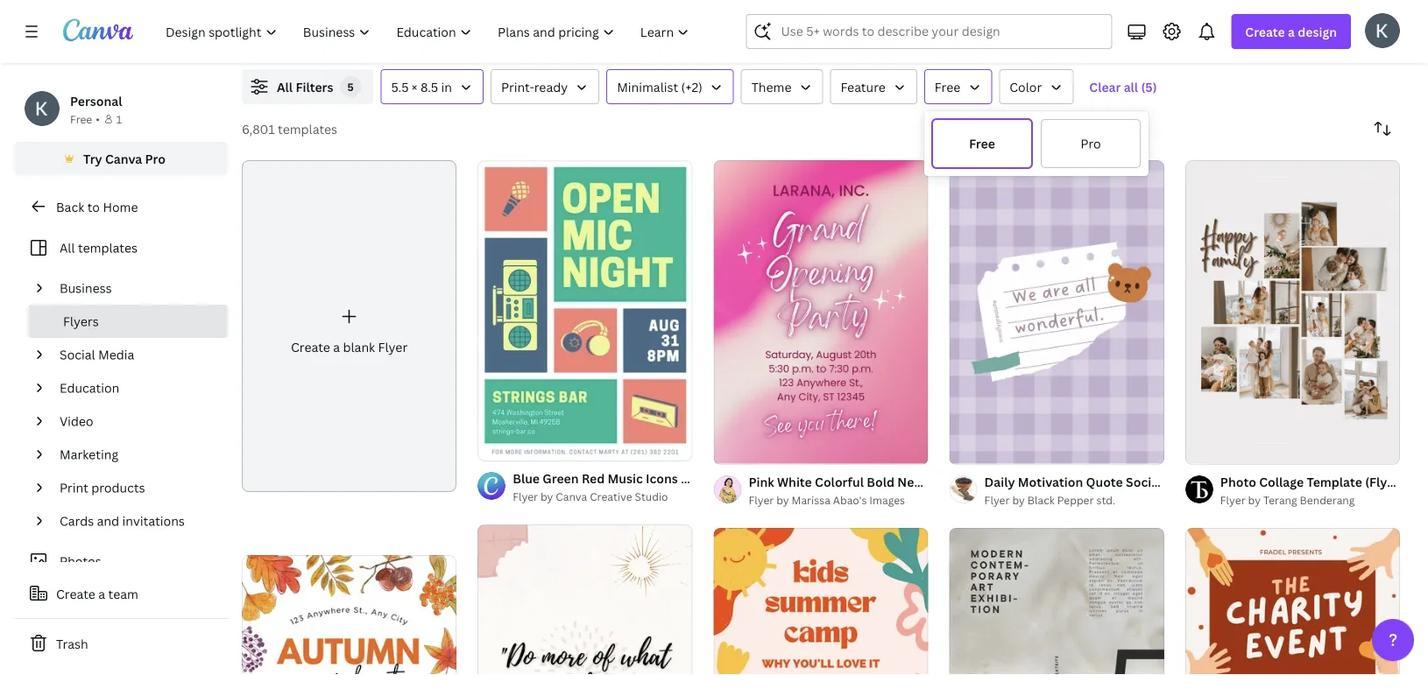 Task type: describe. For each thing, give the bounding box(es) containing it.
templates for 6,801 templates
[[278, 121, 338, 137]]

blank
[[343, 339, 375, 356]]

templates for all templates
[[78, 240, 138, 256]]

images
[[870, 493, 905, 507]]

theme
[[752, 78, 792, 95]]

print-ready
[[501, 78, 568, 95]]

quote
[[1086, 474, 1123, 490]]

social inside 'link'
[[60, 347, 95, 363]]

photo
[[1221, 474, 1257, 490]]

theme button
[[741, 69, 823, 104]]

create for create a design
[[1246, 23, 1286, 40]]

std.
[[1097, 493, 1116, 507]]

try canva pro button
[[14, 142, 228, 175]]

cards and invitations
[[60, 513, 185, 530]]

education link
[[53, 372, 217, 405]]

clear all (5) button
[[1081, 69, 1166, 104]]

social media
[[60, 347, 134, 363]]

opening
[[972, 474, 1023, 490]]

icons
[[646, 470, 678, 487]]

8.5
[[421, 78, 438, 95]]

create a team
[[56, 586, 138, 603]]

red and orange illustration modern charity activity flyer image
[[1186, 529, 1401, 676]]

color
[[1010, 78, 1042, 95]]

neon
[[898, 474, 930, 490]]

flyer inside photo collage template (flyer) flyer by terang benderang
[[1221, 493, 1246, 507]]

blue green red music icons open mic night flyer image
[[478, 161, 693, 461]]

social media link
[[53, 338, 217, 372]]

blue green red music icons open mic night flyer link
[[513, 469, 806, 488]]

grand
[[933, 474, 970, 490]]

night
[[741, 470, 773, 487]]

flyer by marissa abao's images link
[[749, 492, 929, 509]]

all templates link
[[25, 231, 217, 265]]

products
[[91, 480, 145, 497]]

flyers
[[63, 313, 99, 330]]

photo collage template (flyer) flyer by terang benderang
[[1221, 474, 1404, 507]]

open
[[681, 470, 713, 487]]

minimalist
[[617, 78, 679, 95]]

business link
[[53, 272, 217, 305]]

blue
[[513, 470, 540, 487]]

try
[[83, 150, 102, 167]]

all for all filters
[[277, 78, 293, 95]]

all
[[1124, 78, 1139, 95]]

in
[[441, 78, 452, 95]]

5 filter options selected element
[[340, 76, 361, 97]]

5
[[348, 79, 354, 94]]

cards
[[60, 513, 94, 530]]

yellow orange green pink colorful fun kids summer camp flyer image
[[714, 529, 929, 676]]

flyer up black
[[1026, 474, 1056, 490]]

print products link
[[53, 472, 217, 505]]

colorful watercolor illustrative fall forest leaves autumn market flyer image
[[242, 556, 457, 676]]

create a design
[[1246, 23, 1338, 40]]

studio
[[635, 490, 668, 504]]

all for all templates
[[60, 240, 75, 256]]

(flyer)
[[1366, 474, 1404, 490]]

flyer down blue
[[513, 490, 538, 504]]

to
[[87, 199, 100, 215]]

print
[[60, 480, 88, 497]]

green
[[543, 470, 579, 487]]

•
[[96, 112, 100, 126]]

video link
[[53, 405, 217, 438]]

trash
[[56, 636, 88, 653]]

personal
[[70, 92, 122, 109]]

design
[[1298, 23, 1338, 40]]

create a blank flyer element
[[242, 160, 457, 493]]

abao's
[[833, 493, 867, 507]]

media inside 'daily motivation quote social media template (flyer) flyer by black pepper std.'
[[1165, 474, 1202, 490]]

by inside pink white colorful bold neon grand opening flyer flyer by marissa abao's images
[[777, 493, 789, 507]]

kendall parks image
[[1366, 13, 1401, 48]]

pink
[[749, 474, 775, 490]]

(+2)
[[682, 78, 703, 95]]

minimalist (+2)
[[617, 78, 703, 95]]

cards and invitations link
[[53, 505, 217, 538]]

create a blank flyer
[[291, 339, 408, 356]]

clear all (5)
[[1090, 78, 1157, 95]]

canva inside blue green red music icons open mic night flyer flyer by canva creative studio
[[556, 490, 587, 504]]

pro inside button
[[145, 150, 166, 167]]

ready
[[534, 78, 568, 95]]

print products
[[60, 480, 145, 497]]

motivation
[[1018, 474, 1084, 490]]

video
[[60, 413, 93, 430]]

music
[[608, 470, 643, 487]]

create for create a blank flyer
[[291, 339, 330, 356]]

trash link
[[14, 627, 228, 662]]

6,801 templates
[[242, 121, 338, 137]]

bold
[[867, 474, 895, 490]]

a for blank
[[333, 339, 340, 356]]

marketing link
[[53, 438, 217, 472]]



Task type: vqa. For each thing, say whether or not it's contained in the screenshot.
Pink
yes



Task type: locate. For each thing, give the bounding box(es) containing it.
1 horizontal spatial free
[[935, 78, 961, 95]]

0 vertical spatial a
[[1288, 23, 1295, 40]]

template left (flyer)
[[1205, 474, 1261, 490]]

Sort by button
[[1366, 111, 1401, 146]]

template inside photo collage template (flyer) flyer by terang benderang
[[1307, 474, 1363, 490]]

top level navigation element
[[154, 14, 704, 49]]

all filters
[[277, 78, 333, 95]]

(flyer)
[[1264, 474, 1300, 490]]

0 vertical spatial social
[[60, 347, 95, 363]]

0 vertical spatial create
[[1246, 23, 1286, 40]]

a for team
[[98, 586, 105, 603]]

by inside photo collage template (flyer) flyer by terang benderang
[[1249, 493, 1261, 507]]

beige aesthetic daily motivation flyer image
[[478, 525, 693, 676]]

2 template from the left
[[1307, 474, 1363, 490]]

media inside 'link'
[[98, 347, 134, 363]]

1 vertical spatial free button
[[932, 118, 1033, 169]]

0 horizontal spatial canva
[[105, 150, 142, 167]]

create inside button
[[56, 586, 95, 603]]

0 horizontal spatial create
[[56, 586, 95, 603]]

flyer by terang benderang link
[[1221, 492, 1401, 509]]

create left design
[[1246, 23, 1286, 40]]

all left filters
[[277, 78, 293, 95]]

1 vertical spatial social
[[1126, 474, 1163, 490]]

1
[[116, 112, 122, 126]]

media left photo
[[1165, 474, 1202, 490]]

create a design button
[[1232, 14, 1352, 49]]

1 vertical spatial create
[[291, 339, 330, 356]]

1 vertical spatial canva
[[556, 490, 587, 504]]

canva
[[105, 150, 142, 167], [556, 490, 587, 504]]

1 horizontal spatial templates
[[278, 121, 338, 137]]

1 horizontal spatial social
[[1126, 474, 1163, 490]]

all down back
[[60, 240, 75, 256]]

create left blank
[[291, 339, 330, 356]]

photo collage template (flyer) link
[[1221, 472, 1404, 492]]

free button
[[925, 69, 992, 104], [932, 118, 1033, 169]]

0 horizontal spatial all
[[60, 240, 75, 256]]

a left team
[[98, 586, 105, 603]]

0 horizontal spatial a
[[98, 586, 105, 603]]

team
[[108, 586, 138, 603]]

canva inside button
[[105, 150, 142, 167]]

feature button
[[830, 69, 918, 104]]

colorful
[[815, 474, 864, 490]]

a for design
[[1288, 23, 1295, 40]]

0 horizontal spatial template
[[1205, 474, 1261, 490]]

template inside 'daily motivation quote social media template (flyer) flyer by black pepper std.'
[[1205, 474, 1261, 490]]

1 vertical spatial templates
[[78, 240, 138, 256]]

2 horizontal spatial a
[[1288, 23, 1295, 40]]

back
[[56, 199, 84, 215]]

clear
[[1090, 78, 1121, 95]]

(5)
[[1142, 78, 1157, 95]]

1 horizontal spatial canva
[[556, 490, 587, 504]]

daily motivation quote social media template (flyer) link
[[985, 472, 1300, 492]]

print-ready button
[[491, 69, 600, 104]]

×
[[412, 78, 418, 95]]

back to home
[[56, 199, 138, 215]]

social right quote
[[1126, 474, 1163, 490]]

0 horizontal spatial media
[[98, 347, 134, 363]]

1 template from the left
[[1205, 474, 1261, 490]]

flyer up the marissa
[[776, 470, 806, 487]]

a
[[1288, 23, 1295, 40], [333, 339, 340, 356], [98, 586, 105, 603]]

flyer down photo
[[1221, 493, 1246, 507]]

templates down all filters
[[278, 121, 338, 137]]

create down photos
[[56, 586, 95, 603]]

flyer inside 'daily motivation quote social media template (flyer) flyer by black pepper std.'
[[985, 493, 1010, 507]]

0 vertical spatial free button
[[925, 69, 992, 104]]

a left blank
[[333, 339, 340, 356]]

flyer inside "link"
[[378, 339, 408, 356]]

create a blank flyer link
[[242, 160, 457, 493]]

1 horizontal spatial all
[[277, 78, 293, 95]]

2 vertical spatial a
[[98, 586, 105, 603]]

free button down search search field on the right top
[[925, 69, 992, 104]]

1 vertical spatial free
[[70, 112, 92, 126]]

None search field
[[746, 14, 1113, 49]]

back to home link
[[14, 189, 228, 224]]

templates
[[278, 121, 338, 137], [78, 240, 138, 256]]

by down green
[[541, 490, 553, 504]]

pro down "clear"
[[1081, 135, 1101, 152]]

daily motivation quote social media template (flyer) flyer by black pepper std.
[[985, 474, 1300, 507]]

0 horizontal spatial pro
[[145, 150, 166, 167]]

0 horizontal spatial free
[[70, 112, 92, 126]]

social
[[60, 347, 95, 363], [1126, 474, 1163, 490]]

canva right try
[[105, 150, 142, 167]]

by
[[541, 490, 553, 504], [777, 493, 789, 507], [1013, 493, 1025, 507], [1249, 493, 1261, 507]]

0 vertical spatial templates
[[278, 121, 338, 137]]

create for create a team
[[56, 586, 95, 603]]

a inside button
[[98, 586, 105, 603]]

1 horizontal spatial template
[[1307, 474, 1363, 490]]

5.5 × 8.5 in button
[[381, 69, 484, 104]]

by left black
[[1013, 493, 1025, 507]]

1 vertical spatial a
[[333, 339, 340, 356]]

0 horizontal spatial templates
[[78, 240, 138, 256]]

5.5
[[391, 78, 409, 95]]

red
[[582, 470, 605, 487]]

0 vertical spatial free
[[935, 78, 961, 95]]

and
[[97, 513, 119, 530]]

create a team button
[[14, 577, 228, 612]]

media
[[98, 347, 134, 363], [1165, 474, 1202, 490]]

canva down green
[[556, 490, 587, 504]]

blue green red music icons open mic night flyer flyer by canva creative studio
[[513, 470, 806, 504]]

a left design
[[1288, 23, 1295, 40]]

by inside blue green red music icons open mic night flyer flyer by canva creative studio
[[541, 490, 553, 504]]

1 horizontal spatial pro
[[1081, 135, 1101, 152]]

2 horizontal spatial free
[[969, 135, 996, 152]]

benderang
[[1300, 493, 1355, 507]]

0 vertical spatial canva
[[105, 150, 142, 167]]

daily
[[985, 474, 1015, 490]]

create
[[1246, 23, 1286, 40], [291, 339, 330, 356], [56, 586, 95, 603]]

invitations
[[122, 513, 185, 530]]

photo collage template (flyer) image
[[1186, 161, 1401, 464]]

home
[[103, 199, 138, 215]]

1 horizontal spatial media
[[1165, 474, 1202, 490]]

daily motivation quote social media template (flyer) image
[[950, 161, 1165, 464]]

creative
[[590, 490, 633, 504]]

1 horizontal spatial a
[[333, 339, 340, 356]]

social down flyers
[[60, 347, 95, 363]]

beige modern trendy new exhibition of art flyer image
[[950, 529, 1165, 676]]

flyer right blank
[[378, 339, 408, 356]]

by inside 'daily motivation quote social media template (flyer) flyer by black pepper std.'
[[1013, 493, 1025, 507]]

photos link
[[25, 545, 217, 578]]

free
[[935, 78, 961, 95], [70, 112, 92, 126], [969, 135, 996, 152]]

2 horizontal spatial create
[[1246, 23, 1286, 40]]

pro up back to home link
[[145, 150, 166, 167]]

pro
[[1081, 135, 1101, 152], [145, 150, 166, 167]]

Search search field
[[781, 15, 1101, 48]]

pink white colorful bold neon grand opening flyer flyer by marissa abao's images
[[749, 474, 1056, 507]]

flyer by canva creative studio link
[[513, 488, 693, 506]]

free button down color
[[932, 118, 1033, 169]]

1 vertical spatial media
[[1165, 474, 1202, 490]]

social inside 'daily motivation quote social media template (flyer) flyer by black pepper std.'
[[1126, 474, 1163, 490]]

flyer
[[378, 339, 408, 356], [776, 470, 806, 487], [1026, 474, 1056, 490], [513, 490, 538, 504], [749, 493, 774, 507], [985, 493, 1010, 507], [1221, 493, 1246, 507]]

0 vertical spatial all
[[277, 78, 293, 95]]

pro button
[[1040, 118, 1142, 169]]

by down photo
[[1249, 493, 1261, 507]]

template
[[1205, 474, 1261, 490], [1307, 474, 1363, 490]]

0 horizontal spatial social
[[60, 347, 95, 363]]

5.5 × 8.5 in
[[391, 78, 452, 95]]

mic
[[716, 470, 738, 487]]

flyer by black pepper std. link
[[985, 492, 1165, 509]]

filters
[[296, 78, 333, 95]]

2 vertical spatial free
[[969, 135, 996, 152]]

free •
[[70, 112, 100, 126]]

pepper
[[1058, 493, 1094, 507]]

a inside dropdown button
[[1288, 23, 1295, 40]]

marissa
[[792, 493, 831, 507]]

black
[[1028, 493, 1055, 507]]

terang
[[1264, 493, 1298, 507]]

0 vertical spatial media
[[98, 347, 134, 363]]

2 vertical spatial create
[[56, 586, 95, 603]]

pro inside button
[[1081, 135, 1101, 152]]

create inside dropdown button
[[1246, 23, 1286, 40]]

collage
[[1260, 474, 1304, 490]]

color button
[[999, 69, 1074, 104]]

marketing
[[60, 447, 118, 463]]

by down white
[[777, 493, 789, 507]]

a inside "link"
[[333, 339, 340, 356]]

pink white colorful bold neon grand opening flyer image
[[714, 161, 929, 464]]

print-
[[501, 78, 534, 95]]

flyer down opening
[[985, 493, 1010, 507]]

1 vertical spatial all
[[60, 240, 75, 256]]

create inside "link"
[[291, 339, 330, 356]]

business
[[60, 280, 112, 297]]

media up education link at the bottom left of the page
[[98, 347, 134, 363]]

6,801
[[242, 121, 275, 137]]

pink white colorful bold neon grand opening flyer link
[[749, 472, 1056, 492]]

flyer down pink
[[749, 493, 774, 507]]

1 horizontal spatial create
[[291, 339, 330, 356]]

template up benderang
[[1307, 474, 1363, 490]]

templates down "back to home"
[[78, 240, 138, 256]]

feature
[[841, 78, 886, 95]]



